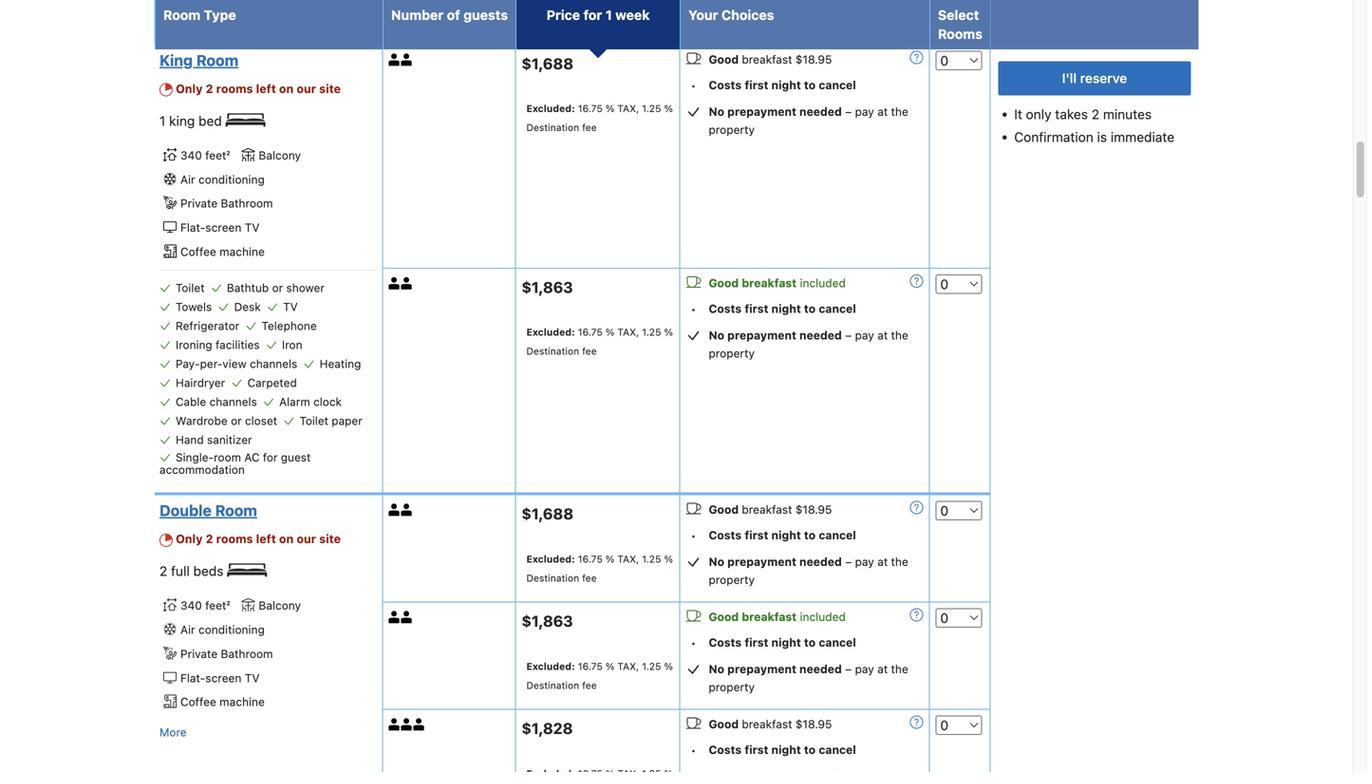 Task type: describe. For each thing, give the bounding box(es) containing it.
3 excluded: from the top
[[526, 553, 575, 564]]

3 good breakfast $18.95 from the top
[[709, 718, 832, 731]]

4 tax, from the top
[[618, 660, 639, 672]]

• for 2nd more details on meals and payment options image
[[691, 529, 696, 542]]

iron
[[282, 338, 302, 351]]

prepayment for 2nd more details on meals and payment options image
[[728, 555, 797, 569]]

3 16.75 from the top
[[578, 553, 603, 564]]

2 more details on meals and payment options image from the top
[[910, 501, 923, 514]]

select rooms
[[938, 7, 983, 42]]

takes
[[1055, 106, 1088, 122]]

1 16.75 % tax, 1.25 % destination fee from the top
[[526, 103, 673, 133]]

2 1.25 from the top
[[642, 326, 661, 338]]

king room link
[[160, 51, 372, 70]]

private bathroom for double room
[[180, 647, 273, 660]]

1 destination from the top
[[526, 122, 579, 133]]

night for third more details on meals and payment options image from the top of the page
[[772, 636, 801, 649]]

view
[[222, 357, 247, 370]]

needed for third more details on meals and payment options image from the top of the page
[[800, 663, 842, 676]]

1 more details on meals and payment options image from the top
[[910, 51, 923, 64]]

shower
[[286, 281, 325, 294]]

$1,863 for first more details on meals and payment options image from the top of the page
[[522, 278, 573, 296]]

balcony for double room
[[259, 599, 301, 612]]

air conditioning for king
[[180, 173, 265, 186]]

choices
[[722, 7, 774, 23]]

breakfast for first more details on meals and payment options image from the top of the page
[[742, 276, 797, 290]]

$1,863 for third more details on meals and payment options image from the top of the page
[[522, 612, 573, 630]]

king room
[[160, 51, 239, 69]]

first for first more details on meals and payment options image from the top of the page
[[745, 302, 769, 315]]

room for double
[[215, 502, 257, 520]]

air conditioning for double
[[180, 623, 265, 636]]

towels
[[176, 300, 212, 313]]

4 excluded: from the top
[[526, 660, 575, 672]]

bed
[[199, 113, 222, 129]]

2 excluded: from the top
[[526, 326, 575, 338]]

air for king
[[180, 173, 195, 186]]

breakfast for second more details on meals and payment options icon from the bottom
[[742, 53, 792, 66]]

2 down double room
[[206, 532, 213, 546]]

air for double
[[180, 623, 195, 636]]

per-
[[200, 357, 222, 370]]

1 vertical spatial channels
[[209, 395, 257, 408]]

breakfast for first more details on meals and payment options icon from the bottom
[[742, 718, 792, 731]]

toilet for toilet paper
[[300, 414, 329, 427]]

costs for 2nd more details on meals and payment options image
[[709, 529, 742, 542]]

no for third more details on meals and payment options image from the top of the page
[[709, 663, 725, 676]]

the for 2nd more details on meals and payment options image
[[891, 555, 909, 569]]

ironing facilities
[[176, 338, 260, 351]]

hand sanitizer
[[176, 433, 252, 446]]

• for second more details on meals and payment options icon from the bottom
[[691, 79, 696, 92]]

sanitizer
[[207, 433, 252, 446]]

closet
[[245, 414, 277, 427]]

3 tax, from the top
[[618, 553, 639, 564]]

340 for king
[[180, 149, 202, 162]]

machine for double room
[[220, 695, 265, 709]]

conditioning for king room
[[198, 173, 265, 186]]

price for 1 week
[[547, 7, 650, 23]]

2 tax, from the top
[[618, 326, 639, 338]]

prepayment for second more details on meals and payment options icon from the bottom
[[728, 105, 797, 118]]

cancel for first more details on meals and payment options image from the top of the page
[[819, 302, 856, 315]]

refrigerator
[[176, 319, 239, 332]]

cable channels
[[176, 395, 257, 408]]

pay-per-view channels
[[176, 357, 297, 370]]

good for second more details on meals and payment options icon from the bottom
[[709, 53, 739, 66]]

pay-
[[176, 357, 200, 370]]

2 destination from the top
[[526, 345, 579, 357]]

property for second more details on meals and payment options icon from the bottom
[[709, 123, 755, 136]]

costs first night to cancel for second more details on meals and payment options icon from the bottom
[[709, 78, 856, 92]]

king
[[160, 51, 193, 69]]

good for third more details on meals and payment options image from the top of the page
[[709, 610, 739, 624]]

pay for third more details on meals and payment options image from the top of the page
[[855, 663, 874, 676]]

flat- for king
[[180, 221, 205, 234]]

4 16.75 from the top
[[578, 660, 603, 672]]

select
[[938, 7, 980, 23]]

at for second more details on meals and payment options icon from the bottom
[[878, 105, 888, 118]]

ironing
[[176, 338, 212, 351]]

costs for third more details on meals and payment options image from the top of the page
[[709, 636, 742, 649]]

cancel for first more details on meals and payment options icon from the bottom
[[819, 743, 856, 757]]

2 more details on meals and payment options image from the top
[[910, 716, 923, 729]]

no prepayment needed for third more details on meals and payment options image from the top of the page
[[709, 663, 842, 676]]

type
[[204, 7, 236, 23]]

needed for first more details on meals and payment options image from the top of the page
[[800, 329, 842, 342]]

pay for 2nd more details on meals and payment options image
[[855, 555, 874, 569]]

1 king bed
[[160, 113, 226, 129]]

only
[[1026, 106, 1052, 122]]

2 fee from the top
[[582, 345, 597, 357]]

to for 2nd more details on meals and payment options image
[[804, 529, 816, 542]]

number of guests
[[391, 7, 508, 23]]

costs for first more details on meals and payment options image from the top of the page
[[709, 302, 742, 315]]

double room link
[[160, 501, 372, 520]]

1 excluded: from the top
[[526, 103, 575, 114]]

no for 2nd more details on meals and payment options image
[[709, 555, 725, 569]]

• for first more details on meals and payment options icon from the bottom
[[691, 744, 696, 757]]

5 to from the top
[[804, 743, 816, 757]]

2 16.75 % tax, 1.25 % destination fee from the top
[[526, 326, 673, 357]]

1 fee from the top
[[582, 122, 597, 133]]

3 16.75 % tax, 1.25 % destination fee from the top
[[526, 553, 673, 583]]

wardrobe
[[176, 414, 228, 427]]

beds
[[193, 563, 224, 579]]

guest
[[281, 450, 311, 464]]

prepayment for third more details on meals and payment options image from the top of the page
[[728, 663, 797, 676]]

costs first night to cancel for third more details on meals and payment options image from the top of the page
[[709, 636, 856, 649]]

breakfast for 2nd more details on meals and payment options image
[[742, 503, 792, 516]]

full
[[171, 563, 190, 579]]

clock
[[313, 395, 342, 408]]

0 vertical spatial room
[[163, 7, 201, 23]]

rooms for king room
[[216, 82, 253, 95]]

3 more details on meals and payment options image from the top
[[910, 608, 923, 622]]

telephone
[[262, 319, 317, 332]]

room for king
[[196, 51, 239, 69]]

night for second more details on meals and payment options icon from the bottom
[[772, 78, 801, 92]]

– pay at the property for first more details on meals and payment options image from the top of the page
[[709, 329, 909, 360]]

heating
[[320, 357, 361, 370]]

at for third more details on meals and payment options image from the top of the page
[[878, 663, 888, 676]]

costs first night to cancel for first more details on meals and payment options image from the top of the page
[[709, 302, 856, 315]]

2 16.75 from the top
[[578, 326, 603, 338]]

needed for second more details on meals and payment options icon from the bottom
[[800, 105, 842, 118]]

3 fee from the top
[[582, 572, 597, 583]]

at for 2nd more details on meals and payment options image
[[878, 555, 888, 569]]

feet² for king
[[205, 149, 230, 162]]

flat- for double
[[180, 671, 205, 684]]

2 full beds
[[160, 563, 227, 579]]

bathtub
[[227, 281, 269, 294]]

more link
[[160, 723, 187, 742]]

room type
[[163, 7, 236, 23]]

the for third more details on meals and payment options image from the top of the page
[[891, 663, 909, 676]]

conditioning for double room
[[198, 623, 265, 636]]

340 feet² for double
[[180, 599, 230, 612]]

private for king
[[180, 197, 218, 210]]

our for double room
[[297, 532, 316, 546]]

bathroom for king room
[[221, 197, 273, 210]]

property for third more details on meals and payment options image from the top of the page
[[709, 681, 755, 694]]

facilities
[[216, 338, 260, 351]]

costs for second more details on meals and payment options icon from the bottom
[[709, 78, 742, 92]]

4 1.25 from the top
[[642, 660, 661, 672]]

room
[[214, 450, 241, 464]]

immediate
[[1111, 129, 1175, 145]]

4 fee from the top
[[582, 679, 597, 691]]

minutes
[[1103, 106, 1152, 122]]

1 to from the top
[[804, 78, 816, 92]]

i'll reserve
[[1062, 70, 1127, 86]]

carpeted
[[247, 376, 297, 389]]

1 more details on meals and payment options image from the top
[[910, 274, 923, 288]]

number
[[391, 7, 444, 23]]

– for 2nd more details on meals and payment options image
[[845, 555, 852, 569]]

0 vertical spatial channels
[[250, 357, 297, 370]]

alarm clock
[[279, 395, 342, 408]]



Task type: vqa. For each thing, say whether or not it's contained in the screenshot.
2nd GOOD from the top
yes



Task type: locate. For each thing, give the bounding box(es) containing it.
0 vertical spatial 340
[[180, 149, 202, 162]]

1 no from the top
[[709, 105, 725, 118]]

single-room ac for guest accommodation
[[160, 450, 311, 476]]

$1,688 for double room
[[522, 505, 574, 523]]

toilet paper
[[300, 414, 363, 427]]

your
[[688, 7, 718, 23]]

2 vertical spatial good breakfast $18.95
[[709, 718, 832, 731]]

1 conditioning from the top
[[198, 173, 265, 186]]

4 at from the top
[[878, 663, 888, 676]]

air down 1 king bed
[[180, 173, 195, 186]]

0 vertical spatial coffee
[[180, 245, 216, 258]]

air conditioning down beds
[[180, 623, 265, 636]]

no prepayment needed for first more details on meals and payment options image from the top of the page
[[709, 329, 842, 342]]

0 vertical spatial for
[[584, 7, 602, 23]]

1 air conditioning from the top
[[180, 173, 265, 186]]

conditioning down beds
[[198, 623, 265, 636]]

1 vertical spatial left
[[256, 532, 276, 546]]

the for first more details on meals and payment options image from the top of the page
[[891, 329, 909, 342]]

on
[[279, 82, 294, 95], [279, 532, 294, 546]]

tv for king room
[[245, 221, 260, 234]]

1 vertical spatial only 2 rooms left on our site
[[176, 532, 341, 546]]

1 costs from the top
[[709, 78, 742, 92]]

i'll reserve button
[[999, 61, 1191, 95]]

wardrobe or closet
[[176, 414, 277, 427]]

1 good breakfast $18.95 from the top
[[709, 53, 832, 66]]

cable
[[176, 395, 206, 408]]

no for second more details on meals and payment options icon from the bottom
[[709, 105, 725, 118]]

3 • from the top
[[691, 529, 696, 542]]

good for first more details on meals and payment options image from the top of the page
[[709, 276, 739, 290]]

1 vertical spatial good breakfast included
[[709, 610, 846, 624]]

1 vertical spatial $18.95
[[796, 503, 832, 516]]

night for first more details on meals and payment options image from the top of the page
[[772, 302, 801, 315]]

1 vertical spatial flat-screen tv
[[180, 671, 260, 684]]

2 breakfast from the top
[[742, 276, 797, 290]]

prepayment for first more details on meals and payment options image from the top of the page
[[728, 329, 797, 342]]

coffee machine for double
[[180, 695, 265, 709]]

2 left from the top
[[256, 532, 276, 546]]

340 feet²
[[180, 149, 230, 162], [180, 599, 230, 612]]

cancel for 2nd more details on meals and payment options image
[[819, 529, 856, 542]]

3 cancel from the top
[[819, 529, 856, 542]]

1 vertical spatial 340
[[180, 599, 202, 612]]

0 vertical spatial left
[[256, 82, 276, 95]]

5 first from the top
[[745, 743, 769, 757]]

rooms
[[216, 82, 253, 95], [216, 532, 253, 546]]

4 no from the top
[[709, 663, 725, 676]]

1 vertical spatial 340 feet²
[[180, 599, 230, 612]]

0 horizontal spatial or
[[231, 414, 242, 427]]

1 horizontal spatial toilet
[[300, 414, 329, 427]]

3 $18.95 from the top
[[796, 718, 832, 731]]

on down king room link
[[279, 82, 294, 95]]

2 good breakfast $18.95 from the top
[[709, 503, 832, 516]]

tv for double room
[[245, 671, 260, 684]]

1 left king
[[160, 113, 166, 129]]

good breakfast included for third more details on meals and payment options image from the top of the page
[[709, 610, 846, 624]]

$1,688
[[522, 55, 574, 73], [522, 505, 574, 523]]

private down 1 king bed
[[180, 197, 218, 210]]

0 vertical spatial tv
[[245, 221, 260, 234]]

screen
[[205, 221, 242, 234], [205, 671, 242, 684]]

340 for double
[[180, 599, 202, 612]]

feet² for double
[[205, 599, 230, 612]]

only
[[176, 82, 203, 95], [176, 532, 203, 546]]

week
[[616, 7, 650, 23]]

1 vertical spatial $1,688
[[522, 505, 574, 523]]

1 left week
[[606, 7, 612, 23]]

0 vertical spatial 1
[[606, 7, 612, 23]]

it only takes 2 minutes confirmation is immediate
[[1014, 106, 1175, 145]]

flat- up more
[[180, 671, 205, 684]]

4 first from the top
[[745, 636, 769, 649]]

1 $1,688 from the top
[[522, 55, 574, 73]]

2 only from the top
[[176, 532, 203, 546]]

toilet down alarm clock
[[300, 414, 329, 427]]

1 vertical spatial on
[[279, 532, 294, 546]]

3 no from the top
[[709, 555, 725, 569]]

desk
[[234, 300, 261, 313]]

needed for 2nd more details on meals and payment options image
[[800, 555, 842, 569]]

channels up the carpeted
[[250, 357, 297, 370]]

night
[[772, 78, 801, 92], [772, 302, 801, 315], [772, 529, 801, 542], [772, 636, 801, 649], [772, 743, 801, 757]]

2 vertical spatial more details on meals and payment options image
[[910, 608, 923, 622]]

2 $18.95 from the top
[[796, 503, 832, 516]]

private bathroom down beds
[[180, 647, 273, 660]]

1 private from the top
[[180, 197, 218, 210]]

coffee machine up more
[[180, 695, 265, 709]]

rooms down double room
[[216, 532, 253, 546]]

site for double room
[[319, 532, 341, 546]]

to for third more details on meals and payment options image from the top of the page
[[804, 636, 816, 649]]

– pay at the property for 2nd more details on meals and payment options image
[[709, 555, 909, 587]]

0 horizontal spatial 1
[[160, 113, 166, 129]]

tv
[[245, 221, 260, 234], [283, 300, 298, 313], [245, 671, 260, 684]]

on for double room
[[279, 532, 294, 546]]

3 good from the top
[[709, 503, 739, 516]]

– pay at the property for second more details on meals and payment options icon from the bottom
[[709, 105, 909, 136]]

340 feet² down bed
[[180, 149, 230, 162]]

more details on meals and payment options image
[[910, 51, 923, 64], [910, 716, 923, 729]]

flat-screen tv for king
[[180, 221, 260, 234]]

0 vertical spatial flat-screen tv
[[180, 221, 260, 234]]

double room
[[160, 502, 257, 520]]

2 no from the top
[[709, 329, 725, 342]]

3 destination from the top
[[526, 572, 579, 583]]

16.75
[[578, 103, 603, 114], [578, 326, 603, 338], [578, 553, 603, 564], [578, 660, 603, 672]]

good breakfast included for first more details on meals and payment options image from the top of the page
[[709, 276, 846, 290]]

screen for king
[[205, 221, 242, 234]]

2 to from the top
[[804, 302, 816, 315]]

2 the from the top
[[891, 329, 909, 342]]

2 – pay at the property from the top
[[709, 329, 909, 360]]

1 horizontal spatial 1
[[606, 7, 612, 23]]

no prepayment needed
[[709, 105, 842, 118], [709, 329, 842, 342], [709, 555, 842, 569], [709, 663, 842, 676]]

feet²
[[205, 149, 230, 162], [205, 599, 230, 612]]

included for first more details on meals and payment options image from the top of the page
[[800, 276, 846, 290]]

1 16.75 from the top
[[578, 103, 603, 114]]

1 vertical spatial private bathroom
[[180, 647, 273, 660]]

more details on meals and payment options image
[[910, 274, 923, 288], [910, 501, 923, 514], [910, 608, 923, 622]]

coffee
[[180, 245, 216, 258], [180, 695, 216, 709]]

2 costs from the top
[[709, 302, 742, 315]]

left
[[256, 82, 276, 95], [256, 532, 276, 546]]

2 prepayment from the top
[[728, 329, 797, 342]]

only 2 rooms left on our site
[[176, 82, 341, 95], [176, 532, 341, 546]]

2 vertical spatial $18.95
[[796, 718, 832, 731]]

air down 2 full beds
[[180, 623, 195, 636]]

it
[[1014, 106, 1023, 122]]

4 destination from the top
[[526, 679, 579, 691]]

• for first more details on meals and payment options image from the top of the page
[[691, 302, 696, 316]]

first for 2nd more details on meals and payment options image
[[745, 529, 769, 542]]

good breakfast $18.95
[[709, 53, 832, 66], [709, 503, 832, 516], [709, 718, 832, 731]]

room right king at left
[[196, 51, 239, 69]]

5 costs first night to cancel from the top
[[709, 743, 856, 757]]

private bathroom for king room
[[180, 197, 273, 210]]

3 1.25 from the top
[[642, 553, 661, 564]]

for right the "ac"
[[263, 450, 278, 464]]

our
[[297, 82, 316, 95], [297, 532, 316, 546]]

• for third more details on meals and payment options image from the top of the page
[[691, 636, 696, 650]]

is
[[1097, 129, 1107, 145]]

3 costs from the top
[[709, 529, 742, 542]]

1 vertical spatial balcony
[[259, 599, 301, 612]]

340 down 1 king bed
[[180, 149, 202, 162]]

3 – pay at the property from the top
[[709, 555, 909, 587]]

2 only 2 rooms left on our site from the top
[[176, 532, 341, 546]]

0 vertical spatial balcony
[[259, 149, 301, 162]]

1 vertical spatial for
[[263, 450, 278, 464]]

feet² down beds
[[205, 599, 230, 612]]

private up the more link
[[180, 647, 218, 660]]

3 breakfast from the top
[[742, 503, 792, 516]]

hand
[[176, 433, 204, 446]]

0 vertical spatial included
[[800, 276, 846, 290]]

occupancy image
[[401, 504, 413, 516], [401, 611, 413, 624], [401, 719, 413, 731], [413, 719, 426, 731]]

1 vertical spatial private
[[180, 647, 218, 660]]

1 good breakfast included from the top
[[709, 276, 846, 290]]

5 night from the top
[[772, 743, 801, 757]]

1 first from the top
[[745, 78, 769, 92]]

only down double at the bottom left
[[176, 532, 203, 546]]

cancel
[[819, 78, 856, 92], [819, 302, 856, 315], [819, 529, 856, 542], [819, 636, 856, 649], [819, 743, 856, 757]]

1 vertical spatial good breakfast $18.95
[[709, 503, 832, 516]]

2 site from the top
[[319, 532, 341, 546]]

private for double
[[180, 647, 218, 660]]

2 coffee from the top
[[180, 695, 216, 709]]

tax,
[[618, 103, 639, 114], [618, 326, 639, 338], [618, 553, 639, 564], [618, 660, 639, 672]]

left down double room link at the bottom of page
[[256, 532, 276, 546]]

breakfast
[[742, 53, 792, 66], [742, 276, 797, 290], [742, 503, 792, 516], [742, 610, 797, 624], [742, 718, 792, 731]]

room down single-room ac for guest accommodation
[[215, 502, 257, 520]]

4 needed from the top
[[800, 663, 842, 676]]

paper
[[332, 414, 363, 427]]

air conditioning down bed
[[180, 173, 265, 186]]

2 down king room
[[206, 82, 213, 95]]

0 horizontal spatial for
[[263, 450, 278, 464]]

1 vertical spatial air conditioning
[[180, 623, 265, 636]]

1 vertical spatial included
[[800, 610, 846, 624]]

screen for double
[[205, 671, 242, 684]]

left for king room
[[256, 82, 276, 95]]

cancel for third more details on meals and payment options image from the top of the page
[[819, 636, 856, 649]]

0 vertical spatial $18.95
[[796, 53, 832, 66]]

3 at from the top
[[878, 555, 888, 569]]

conditioning down bed
[[198, 173, 265, 186]]

cancel for second more details on meals and payment options icon from the bottom
[[819, 78, 856, 92]]

1 feet² from the top
[[205, 149, 230, 162]]

breakfast for third more details on meals and payment options image from the top of the page
[[742, 610, 797, 624]]

costs first night to cancel for first more details on meals and payment options icon from the bottom
[[709, 743, 856, 757]]

0 vertical spatial screen
[[205, 221, 242, 234]]

0 vertical spatial air
[[180, 173, 195, 186]]

no for first more details on meals and payment options image from the top of the page
[[709, 329, 725, 342]]

1 vertical spatial only
[[176, 532, 203, 546]]

rooms up bed
[[216, 82, 253, 95]]

property for first more details on meals and payment options image from the top of the page
[[709, 347, 755, 360]]

0 vertical spatial or
[[272, 281, 283, 294]]

3 prepayment from the top
[[728, 555, 797, 569]]

0 vertical spatial only 2 rooms left on our site
[[176, 82, 341, 95]]

room
[[163, 7, 201, 23], [196, 51, 239, 69], [215, 502, 257, 520]]

balcony for king room
[[259, 149, 301, 162]]

single-
[[176, 450, 214, 464]]

0 horizontal spatial toilet
[[176, 281, 205, 294]]

of
[[447, 7, 460, 23]]

coffee up towels
[[180, 245, 216, 258]]

$18.95 for king room
[[796, 53, 832, 66]]

bathtub or shower
[[227, 281, 325, 294]]

1 vertical spatial feet²
[[205, 599, 230, 612]]

4 cancel from the top
[[819, 636, 856, 649]]

1 – pay at the property from the top
[[709, 105, 909, 136]]

costs first night to cancel for 2nd more details on meals and payment options image
[[709, 529, 856, 542]]

for right price
[[584, 7, 602, 23]]

coffee for king
[[180, 245, 216, 258]]

only 2 rooms left on our site down king room link
[[176, 82, 341, 95]]

1.25
[[642, 103, 661, 114], [642, 326, 661, 338], [642, 553, 661, 564], [642, 660, 661, 672]]

room left type
[[163, 7, 201, 23]]

king
[[169, 113, 195, 129]]

machine for king room
[[220, 245, 265, 258]]

flat-screen tv for double
[[180, 671, 260, 684]]

%
[[606, 103, 615, 114], [664, 103, 673, 114], [606, 326, 615, 338], [664, 326, 673, 338], [606, 553, 615, 564], [664, 553, 673, 564], [606, 660, 615, 672], [664, 660, 673, 672]]

confirmation
[[1014, 129, 1094, 145]]

for
[[584, 7, 602, 23], [263, 450, 278, 464]]

0 vertical spatial bathroom
[[221, 197, 273, 210]]

occupancy image
[[389, 54, 401, 66], [401, 54, 413, 66], [389, 277, 401, 290], [401, 277, 413, 290], [389, 504, 401, 516], [389, 611, 401, 624], [389, 719, 401, 731]]

1 vertical spatial more details on meals and payment options image
[[910, 716, 923, 729]]

for inside single-room ac for guest accommodation
[[263, 450, 278, 464]]

rooms
[[938, 26, 983, 42]]

coffee up more
[[180, 695, 216, 709]]

air
[[180, 173, 195, 186], [180, 623, 195, 636]]

2 vertical spatial room
[[215, 502, 257, 520]]

1 vertical spatial flat-
[[180, 671, 205, 684]]

private bathroom
[[180, 197, 273, 210], [180, 647, 273, 660]]

•
[[691, 79, 696, 92], [691, 302, 696, 316], [691, 529, 696, 542], [691, 636, 696, 650], [691, 744, 696, 757]]

1 vertical spatial our
[[297, 532, 316, 546]]

1 – from the top
[[845, 105, 852, 118]]

1 vertical spatial tv
[[283, 300, 298, 313]]

left down king room link
[[256, 82, 276, 95]]

5 breakfast from the top
[[742, 718, 792, 731]]

price
[[547, 7, 580, 23]]

2 up is
[[1092, 106, 1100, 122]]

good breakfast included
[[709, 276, 846, 290], [709, 610, 846, 624]]

property
[[709, 123, 755, 136], [709, 347, 755, 360], [709, 573, 755, 587], [709, 681, 755, 694]]

2 feet² from the top
[[205, 599, 230, 612]]

$1,688 for king room
[[522, 55, 574, 73]]

property for 2nd more details on meals and payment options image
[[709, 573, 755, 587]]

340
[[180, 149, 202, 162], [180, 599, 202, 612]]

at for first more details on meals and payment options image from the top of the page
[[878, 329, 888, 342]]

2 coffee machine from the top
[[180, 695, 265, 709]]

1
[[606, 7, 612, 23], [160, 113, 166, 129]]

flat-screen tv up bathtub
[[180, 221, 260, 234]]

first for first more details on meals and payment options icon from the bottom
[[745, 743, 769, 757]]

only for king
[[176, 82, 203, 95]]

0 vertical spatial toilet
[[176, 281, 205, 294]]

– pay at the property
[[709, 105, 909, 136], [709, 329, 909, 360], [709, 555, 909, 587], [709, 663, 909, 694]]

ac
[[244, 450, 260, 464]]

private
[[180, 197, 218, 210], [180, 647, 218, 660]]

1 vertical spatial site
[[319, 532, 341, 546]]

hairdryer
[[176, 376, 225, 389]]

balcony
[[259, 149, 301, 162], [259, 599, 301, 612]]

only 2 rooms left on our site for king room
[[176, 82, 341, 95]]

340 down 2 full beds
[[180, 599, 202, 612]]

$1,828
[[522, 720, 573, 738]]

1 tax, from the top
[[618, 103, 639, 114]]

1 vertical spatial room
[[196, 51, 239, 69]]

1 private bathroom from the top
[[180, 197, 273, 210]]

3 no prepayment needed from the top
[[709, 555, 842, 569]]

3 first from the top
[[745, 529, 769, 542]]

1 vertical spatial coffee machine
[[180, 695, 265, 709]]

good breakfast $18.95 for double room
[[709, 503, 832, 516]]

needed
[[800, 105, 842, 118], [800, 329, 842, 342], [800, 555, 842, 569], [800, 663, 842, 676]]

guests
[[464, 7, 508, 23]]

0 vertical spatial $1,688
[[522, 55, 574, 73]]

pay
[[855, 105, 874, 118], [855, 329, 874, 342], [855, 555, 874, 569], [855, 663, 874, 676]]

2 air conditioning from the top
[[180, 623, 265, 636]]

0 vertical spatial machine
[[220, 245, 265, 258]]

1 vertical spatial 1
[[160, 113, 166, 129]]

0 vertical spatial feet²
[[205, 149, 230, 162]]

0 vertical spatial our
[[297, 82, 316, 95]]

or up sanitizer
[[231, 414, 242, 427]]

feet² down bed
[[205, 149, 230, 162]]

costs for first more details on meals and payment options icon from the bottom
[[709, 743, 742, 757]]

only 2 rooms left on our site down double room link at the bottom of page
[[176, 532, 341, 546]]

5 good from the top
[[709, 718, 739, 731]]

flat-screen tv
[[180, 221, 260, 234], [180, 671, 260, 684]]

1 rooms from the top
[[216, 82, 253, 95]]

or left shower
[[272, 281, 283, 294]]

to for first more details on meals and payment options image from the top of the page
[[804, 302, 816, 315]]

1 vertical spatial air
[[180, 623, 195, 636]]

or
[[272, 281, 283, 294], [231, 414, 242, 427]]

to
[[804, 78, 816, 92], [804, 302, 816, 315], [804, 529, 816, 542], [804, 636, 816, 649], [804, 743, 816, 757]]

only for double
[[176, 532, 203, 546]]

2 included from the top
[[800, 610, 846, 624]]

accommodation
[[160, 463, 245, 476]]

2 left full
[[160, 563, 167, 579]]

1 vertical spatial bathroom
[[221, 647, 273, 660]]

1 vertical spatial toilet
[[300, 414, 329, 427]]

channels up wardrobe or closet
[[209, 395, 257, 408]]

4 property from the top
[[709, 681, 755, 694]]

1 needed from the top
[[800, 105, 842, 118]]

double
[[160, 502, 212, 520]]

– for third more details on meals and payment options image from the top of the page
[[845, 663, 852, 676]]

0 vertical spatial good breakfast included
[[709, 276, 846, 290]]

0 vertical spatial air conditioning
[[180, 173, 265, 186]]

$18.95 for double room
[[796, 503, 832, 516]]

1 good from the top
[[709, 53, 739, 66]]

2 inside it only takes 2 minutes confirmation is immediate
[[1092, 106, 1100, 122]]

1 • from the top
[[691, 79, 696, 92]]

0 vertical spatial on
[[279, 82, 294, 95]]

private bathroom down bed
[[180, 197, 273, 210]]

2 screen from the top
[[205, 671, 242, 684]]

our down king room link
[[297, 82, 316, 95]]

0 vertical spatial 340 feet²
[[180, 149, 230, 162]]

1 coffee machine from the top
[[180, 245, 265, 258]]

flat- up towels
[[180, 221, 205, 234]]

0 vertical spatial flat-
[[180, 221, 205, 234]]

1 vertical spatial machine
[[220, 695, 265, 709]]

1 flat- from the top
[[180, 221, 205, 234]]

0 vertical spatial site
[[319, 82, 341, 95]]

340 feet² for king
[[180, 149, 230, 162]]

4 16.75 % tax, 1.25 % destination fee from the top
[[526, 660, 673, 691]]

340 feet² down beds
[[180, 599, 230, 612]]

1 vertical spatial rooms
[[216, 532, 253, 546]]

1 site from the top
[[319, 82, 341, 95]]

flat-screen tv up more
[[180, 671, 260, 684]]

costs
[[709, 78, 742, 92], [709, 302, 742, 315], [709, 529, 742, 542], [709, 636, 742, 649], [709, 743, 742, 757]]

1 vertical spatial conditioning
[[198, 623, 265, 636]]

on down double room link at the bottom of page
[[279, 532, 294, 546]]

2 vertical spatial tv
[[245, 671, 260, 684]]

0 vertical spatial coffee machine
[[180, 245, 265, 258]]

bathroom
[[221, 197, 273, 210], [221, 647, 273, 660]]

1 vertical spatial $1,863
[[522, 612, 573, 630]]

0 vertical spatial rooms
[[216, 82, 253, 95]]

2 conditioning from the top
[[198, 623, 265, 636]]

1 property from the top
[[709, 123, 755, 136]]

left for double room
[[256, 532, 276, 546]]

more
[[160, 726, 187, 739]]

site down king room link
[[319, 82, 341, 95]]

only down king room
[[176, 82, 203, 95]]

prepayment
[[728, 105, 797, 118], [728, 329, 797, 342], [728, 555, 797, 569], [728, 663, 797, 676]]

1 night from the top
[[772, 78, 801, 92]]

1 vertical spatial more details on meals and payment options image
[[910, 501, 923, 514]]

2 pay from the top
[[855, 329, 874, 342]]

0 vertical spatial $1,863
[[522, 278, 573, 296]]

bathroom down beds
[[221, 647, 273, 660]]

1 vertical spatial screen
[[205, 671, 242, 684]]

costs first night to cancel
[[709, 78, 856, 92], [709, 302, 856, 315], [709, 529, 856, 542], [709, 636, 856, 649], [709, 743, 856, 757]]

5 cancel from the top
[[819, 743, 856, 757]]

coffee for double
[[180, 695, 216, 709]]

coffee machine up bathtub
[[180, 245, 265, 258]]

bathroom up bathtub
[[221, 197, 273, 210]]

first for third more details on meals and payment options image from the top of the page
[[745, 636, 769, 649]]

1 vertical spatial or
[[231, 414, 242, 427]]

0 vertical spatial private bathroom
[[180, 197, 273, 210]]

0 vertical spatial more details on meals and payment options image
[[910, 51, 923, 64]]

0 vertical spatial only
[[176, 82, 203, 95]]

2 air from the top
[[180, 623, 195, 636]]

toilet for toilet
[[176, 281, 205, 294]]

1 horizontal spatial or
[[272, 281, 283, 294]]

2 $1,863 from the top
[[522, 612, 573, 630]]

good for first more details on meals and payment options icon from the bottom
[[709, 718, 739, 731]]

your choices
[[688, 7, 774, 23]]

alarm
[[279, 395, 310, 408]]

2 balcony from the top
[[259, 599, 301, 612]]

coffee machine for king
[[180, 245, 265, 258]]

conditioning
[[198, 173, 265, 186], [198, 623, 265, 636]]

0 vertical spatial good breakfast $18.95
[[709, 53, 832, 66]]

site
[[319, 82, 341, 95], [319, 532, 341, 546]]

first
[[745, 78, 769, 92], [745, 302, 769, 315], [745, 529, 769, 542], [745, 636, 769, 649], [745, 743, 769, 757]]

1 1.25 from the top
[[642, 103, 661, 114]]

2 private from the top
[[180, 647, 218, 660]]

1 vertical spatial coffee
[[180, 695, 216, 709]]

$1,863
[[522, 278, 573, 296], [522, 612, 573, 630]]

0 vertical spatial more details on meals and payment options image
[[910, 274, 923, 288]]

good for 2nd more details on meals and payment options image
[[709, 503, 739, 516]]

night for first more details on meals and payment options icon from the bottom
[[772, 743, 801, 757]]

1 horizontal spatial for
[[584, 7, 602, 23]]

0 vertical spatial conditioning
[[198, 173, 265, 186]]

site down double room link at the bottom of page
[[319, 532, 341, 546]]

our down double room link at the bottom of page
[[297, 532, 316, 546]]

5 • from the top
[[691, 744, 696, 757]]

3 costs first night to cancel from the top
[[709, 529, 856, 542]]

2 340 from the top
[[180, 599, 202, 612]]

0 vertical spatial private
[[180, 197, 218, 210]]

on for king room
[[279, 82, 294, 95]]

included for third more details on meals and payment options image from the top of the page
[[800, 610, 846, 624]]

toilet up towels
[[176, 281, 205, 294]]

2 $1,688 from the top
[[522, 505, 574, 523]]

no
[[709, 105, 725, 118], [709, 329, 725, 342], [709, 555, 725, 569], [709, 663, 725, 676]]

1 breakfast from the top
[[742, 53, 792, 66]]

2 good breakfast included from the top
[[709, 610, 846, 624]]

4 to from the top
[[804, 636, 816, 649]]

2 property from the top
[[709, 347, 755, 360]]



